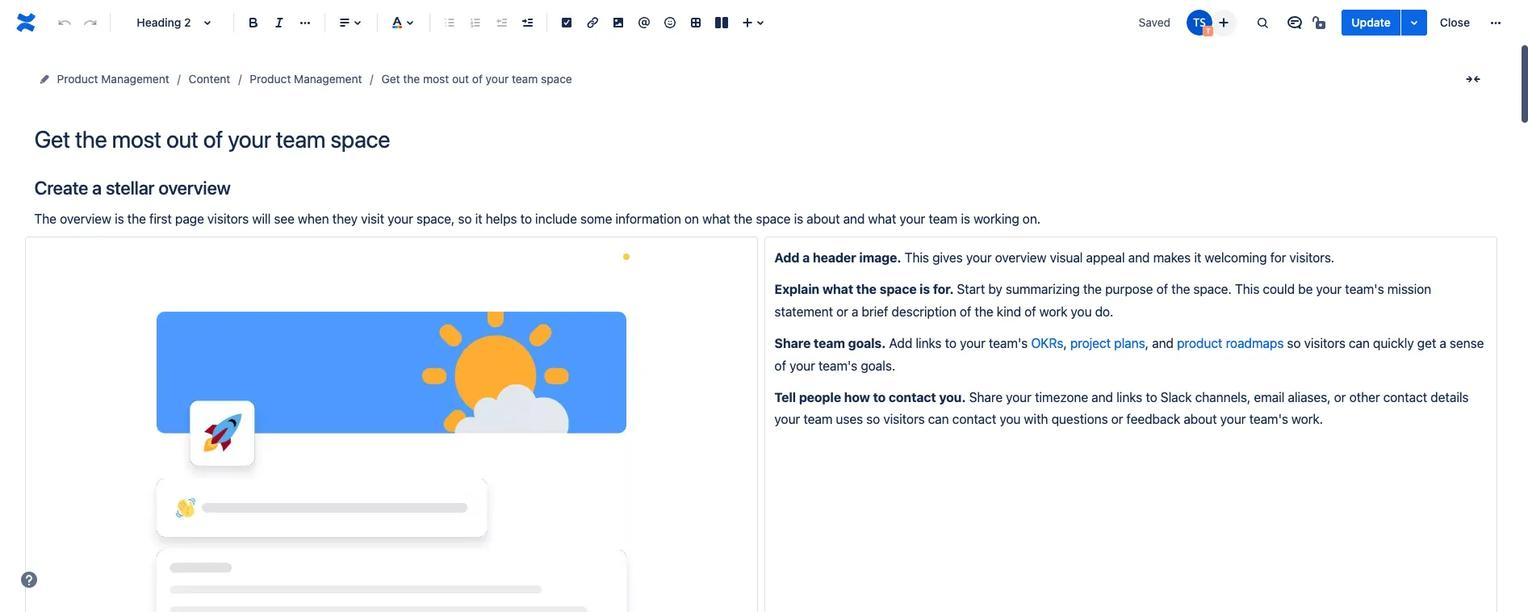 Task type: vqa. For each thing, say whether or not it's contained in the screenshot.
"Clear"
no



Task type: locate. For each thing, give the bounding box(es) containing it.
get the most out of your team space link
[[382, 69, 572, 89]]

1 vertical spatial or
[[1334, 390, 1346, 405]]

start
[[957, 282, 985, 297]]

Give this page a title text field
[[34, 126, 1488, 153]]

0 vertical spatial about
[[807, 212, 840, 226]]

makes
[[1154, 250, 1191, 265]]

0 horizontal spatial product
[[57, 72, 98, 86]]

your down tell
[[775, 412, 800, 427]]

product
[[1177, 336, 1223, 351]]

overview down create
[[60, 212, 111, 226]]

about up header
[[807, 212, 840, 226]]

goals. down brief
[[848, 336, 886, 351]]

bold ⌘b image
[[244, 13, 263, 32]]

1 horizontal spatial about
[[1184, 412, 1217, 427]]

team down people at the bottom right
[[804, 412, 833, 427]]

saved
[[1139, 15, 1171, 29]]

1 horizontal spatial product management
[[250, 72, 362, 86]]

1 vertical spatial overview
[[60, 212, 111, 226]]

1 vertical spatial can
[[928, 412, 949, 427]]

so
[[458, 212, 472, 226], [1287, 336, 1301, 351], [867, 412, 880, 427]]

2 management from the left
[[294, 72, 362, 86]]

heading
[[137, 15, 181, 29]]

heading 2
[[137, 15, 191, 29]]

could
[[1263, 282, 1295, 297]]

help image
[[19, 570, 39, 589]]

this left gives
[[905, 250, 929, 265]]

to up feedback
[[1146, 390, 1158, 405]]

timezone
[[1035, 390, 1088, 405]]

space down action item icon
[[541, 72, 572, 86]]

team's inside "share your timezone and links to slack channels, email aliases, or other contact details your team uses so visitors can contact you with questions or feedback about your team's work."
[[1250, 412, 1289, 427]]

visitors left will
[[207, 212, 249, 226]]

it
[[475, 212, 483, 226], [1194, 250, 1202, 265]]

1 horizontal spatial visitors
[[884, 412, 925, 427]]

what down header
[[823, 282, 854, 297]]

your down start
[[960, 336, 986, 351]]

links inside "share your timezone and links to slack channels, email aliases, or other contact details your team uses so visitors can contact you with questions or feedback about your team's work."
[[1117, 390, 1143, 405]]

management down align left icon
[[294, 72, 362, 86]]

table image
[[686, 13, 706, 32]]

on
[[685, 212, 699, 226]]

of
[[472, 72, 483, 86], [1157, 282, 1168, 297], [960, 304, 972, 319], [1025, 304, 1036, 319], [775, 358, 786, 373]]

contact left the you.
[[889, 390, 936, 405]]

2 product management from the left
[[250, 72, 362, 86]]

or down explain what the space is for.
[[837, 304, 849, 319]]

2 horizontal spatial contact
[[1384, 390, 1428, 405]]

space up brief
[[880, 282, 917, 297]]

1 vertical spatial so
[[1287, 336, 1301, 351]]

team
[[512, 72, 538, 86], [929, 212, 958, 226], [814, 336, 845, 351], [804, 412, 833, 427]]

links up feedback
[[1117, 390, 1143, 405]]

overview up "summarizing"
[[995, 250, 1047, 265]]

indent tab image
[[518, 13, 537, 32]]

1 vertical spatial you
[[1000, 412, 1021, 427]]

1 horizontal spatial so
[[867, 412, 880, 427]]

goals.
[[848, 336, 886, 351], [861, 358, 896, 373]]

1 horizontal spatial or
[[1112, 412, 1124, 427]]

link image
[[583, 13, 602, 32]]

of inside so visitors can quickly get a sense of your team's goals.
[[775, 358, 786, 373]]

1 horizontal spatial product
[[250, 72, 291, 86]]

your inside start by summarizing the purpose of the space. this could be your team's mission statement or a brief description of the kind of work you do.
[[1317, 282, 1342, 297]]

2 vertical spatial visitors
[[884, 412, 925, 427]]

1 vertical spatial about
[[1184, 412, 1217, 427]]

update
[[1352, 15, 1391, 29]]

management
[[101, 72, 169, 86], [294, 72, 362, 86]]

questions
[[1052, 412, 1108, 427]]

is
[[115, 212, 124, 226], [794, 212, 804, 226], [961, 212, 971, 226], [920, 282, 930, 297]]

can down the you.
[[928, 412, 949, 427]]

product down italic ⌘i icon
[[250, 72, 291, 86]]

0 vertical spatial share
[[775, 336, 811, 351]]

so down tell people how to contact you.
[[867, 412, 880, 427]]

redo ⌘⇧z image
[[81, 13, 100, 32]]

a
[[92, 177, 102, 199], [803, 250, 810, 265], [852, 304, 859, 319], [1440, 336, 1447, 351]]

uses
[[836, 412, 863, 427]]

this
[[905, 250, 929, 265], [1235, 282, 1260, 297]]

the overview is the first page visitors will see when they visit your space, so it helps to include some information on what the space is about and what your team is working on.
[[34, 212, 1041, 226]]

product management link down more formatting image
[[250, 69, 362, 89]]

about down channels,
[[1184, 412, 1217, 427]]

emoji image
[[661, 13, 680, 32]]

be
[[1299, 282, 1313, 297]]

product management for 2nd product management link from the left
[[250, 72, 362, 86]]

or left other
[[1334, 390, 1346, 405]]

1 horizontal spatial you
[[1071, 304, 1092, 319]]

or inside start by summarizing the purpose of the space. this could be your team's mission statement or a brief description of the kind of work you do.
[[837, 304, 849, 319]]

2 vertical spatial overview
[[995, 250, 1047, 265]]

, left product
[[1146, 336, 1149, 351]]

share inside "share your timezone and links to slack channels, email aliases, or other contact details your team uses so visitors can contact you with questions or feedback about your team's work."
[[969, 390, 1003, 405]]

2 horizontal spatial space
[[880, 282, 917, 297]]

the up brief
[[857, 282, 877, 297]]

move this page image
[[38, 73, 50, 86]]

is left for.
[[920, 282, 930, 297]]

1 horizontal spatial links
[[1117, 390, 1143, 405]]

2 product from the left
[[250, 72, 291, 86]]

2 horizontal spatial visitors
[[1304, 336, 1346, 351]]

on.
[[1023, 212, 1041, 226]]

your down channels,
[[1221, 412, 1246, 427]]

description
[[892, 304, 957, 319]]

what up image.
[[868, 212, 897, 226]]

1 horizontal spatial ,
[[1146, 336, 1149, 351]]

what
[[703, 212, 731, 226], [868, 212, 897, 226], [823, 282, 854, 297]]

overview up "page"
[[159, 177, 231, 199]]

or left feedback
[[1112, 412, 1124, 427]]

1 horizontal spatial product management link
[[250, 69, 362, 89]]

0 horizontal spatial so
[[458, 212, 472, 226]]

header
[[813, 250, 857, 265]]

1 horizontal spatial add
[[889, 336, 913, 351]]

add up explain
[[775, 250, 800, 265]]

1 horizontal spatial can
[[1349, 336, 1370, 351]]

2 horizontal spatial or
[[1334, 390, 1346, 405]]

0 horizontal spatial links
[[916, 336, 942, 351]]

will
[[252, 212, 271, 226]]

confluence image
[[13, 10, 39, 36], [13, 10, 39, 36]]

work
[[1040, 304, 1068, 319]]

0 horizontal spatial add
[[775, 250, 800, 265]]

product management link down redo ⌘⇧z icon
[[57, 69, 169, 89]]

1 horizontal spatial space
[[756, 212, 791, 226]]

page
[[175, 212, 204, 226]]

1 vertical spatial space
[[756, 212, 791, 226]]

product right move this page image
[[57, 72, 98, 86]]

is left working
[[961, 212, 971, 226]]

about inside "share your timezone and links to slack channels, email aliases, or other contact details your team uses so visitors can contact you with questions or feedback about your team's work."
[[1184, 412, 1217, 427]]

the left first
[[127, 212, 146, 226]]

1 horizontal spatial this
[[1235, 282, 1260, 297]]

management down heading
[[101, 72, 169, 86]]

product management for 1st product management link from the left
[[57, 72, 169, 86]]

of up tell
[[775, 358, 786, 373]]

0 vertical spatial space
[[541, 72, 572, 86]]

visitors inside so visitors can quickly get a sense of your team's goals.
[[1304, 336, 1346, 351]]

the right on
[[734, 212, 753, 226]]

,
[[1064, 336, 1067, 351], [1146, 336, 1149, 351]]

your inside so visitors can quickly get a sense of your team's goals.
[[790, 358, 815, 373]]

can
[[1349, 336, 1370, 351], [928, 412, 949, 427]]

visitors up aliases,
[[1304, 336, 1346, 351]]

management for 2nd product management link from the left
[[294, 72, 362, 86]]

0 vertical spatial links
[[916, 336, 942, 351]]

so right space, on the left of page
[[458, 212, 472, 226]]

a right get
[[1440, 336, 1447, 351]]

space up explain
[[756, 212, 791, 226]]

0 vertical spatial so
[[458, 212, 472, 226]]

contact
[[889, 390, 936, 405], [1384, 390, 1428, 405], [953, 412, 997, 427]]

0 horizontal spatial product management
[[57, 72, 169, 86]]

visitors
[[207, 212, 249, 226], [1304, 336, 1346, 351], [884, 412, 925, 427]]

your up tell
[[790, 358, 815, 373]]

0 horizontal spatial ,
[[1064, 336, 1067, 351]]

links down description
[[916, 336, 942, 351]]

1 horizontal spatial management
[[294, 72, 362, 86]]

your
[[486, 72, 509, 86], [388, 212, 413, 226], [900, 212, 926, 226], [966, 250, 992, 265], [1317, 282, 1342, 297], [960, 336, 986, 351], [790, 358, 815, 373], [1006, 390, 1032, 405], [775, 412, 800, 427], [1221, 412, 1246, 427]]

you left do.
[[1071, 304, 1092, 319]]

product management link
[[57, 69, 169, 89], [250, 69, 362, 89]]

undo ⌘z image
[[55, 13, 74, 32]]

2 horizontal spatial what
[[868, 212, 897, 226]]

a left brief
[[852, 304, 859, 319]]

the left the space. at the top right of page
[[1172, 282, 1190, 297]]

is up explain
[[794, 212, 804, 226]]

a left header
[[803, 250, 810, 265]]

okrs link
[[1031, 336, 1064, 351]]

adjust update settings image
[[1405, 13, 1424, 32]]

team's
[[1345, 282, 1384, 297], [989, 336, 1028, 351], [819, 358, 858, 373], [1250, 412, 1289, 427]]

how
[[844, 390, 870, 405]]

about
[[807, 212, 840, 226], [1184, 412, 1217, 427]]

your up image.
[[900, 212, 926, 226]]

align left image
[[335, 13, 354, 32]]

1 vertical spatial visitors
[[1304, 336, 1346, 351]]

0 vertical spatial or
[[837, 304, 849, 319]]

tell
[[775, 390, 796, 405]]

0 vertical spatial it
[[475, 212, 483, 226]]

0 horizontal spatial product management link
[[57, 69, 169, 89]]

and inside "share your timezone and links to slack channels, email aliases, or other contact details your team uses so visitors can contact you with questions or feedback about your team's work."
[[1092, 390, 1113, 405]]

and
[[843, 212, 865, 226], [1129, 250, 1150, 265], [1152, 336, 1174, 351], [1092, 390, 1113, 405]]

0 vertical spatial this
[[905, 250, 929, 265]]

for
[[1271, 250, 1287, 265]]

start by summarizing the purpose of the space. this could be your team's mission statement or a brief description of the kind of work you do.
[[775, 282, 1435, 319]]

comment icon image
[[1286, 13, 1305, 32]]

aliases,
[[1288, 390, 1331, 405]]

so right the 'roadmaps'
[[1287, 336, 1301, 351]]

mention image
[[635, 13, 654, 32]]

contact right other
[[1384, 390, 1428, 405]]

1 , from the left
[[1064, 336, 1067, 351]]

1 vertical spatial this
[[1235, 282, 1260, 297]]

2 horizontal spatial so
[[1287, 336, 1301, 351]]

other
[[1350, 390, 1380, 405]]

2 vertical spatial or
[[1112, 412, 1124, 427]]

of right out
[[472, 72, 483, 86]]

product
[[57, 72, 98, 86], [250, 72, 291, 86]]

1 vertical spatial share
[[969, 390, 1003, 405]]

share down "statement"
[[775, 336, 811, 351]]

the right 'get'
[[403, 72, 420, 86]]

2 vertical spatial so
[[867, 412, 880, 427]]

contact down the you.
[[953, 412, 997, 427]]

0 vertical spatial you
[[1071, 304, 1092, 319]]

team's down email
[[1250, 412, 1289, 427]]

1 horizontal spatial overview
[[159, 177, 231, 199]]

0 horizontal spatial or
[[837, 304, 849, 319]]

close
[[1440, 15, 1470, 29]]

1 management from the left
[[101, 72, 169, 86]]

add
[[775, 250, 800, 265], [889, 336, 913, 351]]

1 vertical spatial goals.
[[861, 358, 896, 373]]

update button
[[1342, 10, 1401, 36]]

it left helps
[[475, 212, 483, 226]]

0 vertical spatial can
[[1349, 336, 1370, 351]]

and up 'questions'
[[1092, 390, 1113, 405]]

can left quickly
[[1349, 336, 1370, 351]]

what right on
[[703, 212, 731, 226]]

1 horizontal spatial it
[[1194, 250, 1202, 265]]

product management down redo ⌘⇧z icon
[[57, 72, 169, 86]]

this left "could"
[[1235, 282, 1260, 297]]

invite to edit image
[[1215, 13, 1234, 32]]

product management down more formatting image
[[250, 72, 362, 86]]

1 product management from the left
[[57, 72, 169, 86]]

product management
[[57, 72, 169, 86], [250, 72, 362, 86]]

1 horizontal spatial share
[[969, 390, 1003, 405]]

visitors down tell people how to contact you.
[[884, 412, 925, 427]]

0 horizontal spatial about
[[807, 212, 840, 226]]

you left with
[[1000, 412, 1021, 427]]

share right the you.
[[969, 390, 1003, 405]]

of down start
[[960, 304, 972, 319]]

1 vertical spatial it
[[1194, 250, 1202, 265]]

team's left mission
[[1345, 282, 1384, 297]]

bullet list ⌘⇧8 image
[[440, 13, 459, 32]]

or
[[837, 304, 849, 319], [1334, 390, 1346, 405], [1112, 412, 1124, 427]]

1 vertical spatial add
[[889, 336, 913, 351]]

team's up people at the bottom right
[[819, 358, 858, 373]]

goals. up tell people how to contact you.
[[861, 358, 896, 373]]

and up header
[[843, 212, 865, 226]]

add down description
[[889, 336, 913, 351]]

0 vertical spatial visitors
[[207, 212, 249, 226]]

can inside so visitors can quickly get a sense of your team's goals.
[[1349, 336, 1370, 351]]

2 horizontal spatial overview
[[995, 250, 1047, 265]]

1 product from the left
[[57, 72, 98, 86]]

0 horizontal spatial you
[[1000, 412, 1021, 427]]

explain
[[775, 282, 820, 297]]

to right helps
[[520, 212, 532, 226]]

when
[[298, 212, 329, 226]]

is down stellar at the left top of the page
[[115, 212, 124, 226]]

the
[[403, 72, 420, 86], [127, 212, 146, 226], [734, 212, 753, 226], [857, 282, 877, 297], [1083, 282, 1102, 297], [1172, 282, 1190, 297], [975, 304, 994, 319]]

0 vertical spatial add
[[775, 250, 800, 265]]

0 horizontal spatial can
[[928, 412, 949, 427]]

, left project
[[1064, 336, 1067, 351]]

appeal
[[1086, 250, 1125, 265]]

work.
[[1292, 412, 1324, 427]]

0 horizontal spatial management
[[101, 72, 169, 86]]

0 horizontal spatial share
[[775, 336, 811, 351]]

visitors inside "share your timezone and links to slack channels, email aliases, or other contact details your team uses so visitors can contact you with questions or feedback about your team's work."
[[884, 412, 925, 427]]

it right the makes
[[1194, 250, 1202, 265]]

your right be
[[1317, 282, 1342, 297]]

1 vertical spatial links
[[1117, 390, 1143, 405]]

first
[[149, 212, 172, 226]]

heading 2 button
[[117, 5, 227, 40]]

management for 1st product management link from the left
[[101, 72, 169, 86]]



Task type: describe. For each thing, give the bounding box(es) containing it.
0 horizontal spatial contact
[[889, 390, 936, 405]]

sense
[[1450, 336, 1484, 351]]

0 horizontal spatial this
[[905, 250, 929, 265]]

stellar
[[106, 177, 155, 199]]

to inside "share your timezone and links to slack channels, email aliases, or other contact details your team uses so visitors can contact you with questions or feedback about your team's work."
[[1146, 390, 1158, 405]]

0 horizontal spatial what
[[703, 212, 731, 226]]

image.
[[860, 250, 902, 265]]

1 horizontal spatial contact
[[953, 412, 997, 427]]

create a stellar overview
[[34, 177, 231, 199]]

a left stellar at the left top of the page
[[92, 177, 102, 199]]

to right how
[[873, 390, 886, 405]]

to down description
[[945, 336, 957, 351]]

goals. inside so visitors can quickly get a sense of your team's goals.
[[861, 358, 896, 373]]

space.
[[1194, 282, 1232, 297]]

Main content area, start typing to enter text. text field
[[25, 177, 1497, 612]]

more image
[[1487, 13, 1506, 32]]

okrs
[[1031, 336, 1064, 351]]

create
[[34, 177, 88, 199]]

get
[[382, 72, 400, 86]]

italic ⌘i image
[[270, 13, 289, 32]]

so inside so visitors can quickly get a sense of your team's goals.
[[1287, 336, 1301, 351]]

people
[[799, 390, 841, 405]]

space,
[[417, 212, 455, 226]]

2 , from the left
[[1146, 336, 1149, 351]]

you inside start by summarizing the purpose of the space. this could be your team's mission statement or a brief description of the kind of work you do.
[[1071, 304, 1092, 319]]

share for your
[[969, 390, 1003, 405]]

email
[[1254, 390, 1285, 405]]

team down indent tab image
[[512, 72, 538, 86]]

action item image
[[557, 13, 577, 32]]

do.
[[1095, 304, 1114, 319]]

mission
[[1388, 282, 1432, 297]]

roadmaps
[[1226, 336, 1284, 351]]

product roadmaps link
[[1177, 336, 1284, 351]]

project
[[1071, 336, 1111, 351]]

outdent ⇧tab image
[[492, 13, 511, 32]]

team's inside so visitors can quickly get a sense of your team's goals.
[[819, 358, 858, 373]]

include
[[535, 212, 577, 226]]

1 horizontal spatial what
[[823, 282, 854, 297]]

channels,
[[1196, 390, 1251, 405]]

this inside start by summarizing the purpose of the space. this could be your team's mission statement or a brief description of the kind of work you do.
[[1235, 282, 1260, 297]]

of right purpose
[[1157, 282, 1168, 297]]

a inside so visitors can quickly get a sense of your team's goals.
[[1440, 336, 1447, 351]]

explain what the space is for.
[[775, 282, 957, 297]]

the left kind
[[975, 304, 994, 319]]

team's down kind
[[989, 336, 1028, 351]]

some
[[581, 212, 612, 226]]

numbered list ⌘⇧7 image
[[466, 13, 485, 32]]

layouts image
[[712, 13, 732, 32]]

you.
[[939, 390, 966, 405]]

add image, video, or file image
[[609, 13, 628, 32]]

links for add
[[916, 336, 942, 351]]

for.
[[933, 282, 954, 297]]

tell people how to contact you.
[[775, 390, 966, 405]]

gives
[[933, 250, 963, 265]]

your right visit
[[388, 212, 413, 226]]

kind
[[997, 304, 1021, 319]]

add a header image. this gives your overview visual appeal and makes it welcoming for visitors.
[[775, 250, 1335, 265]]

information
[[616, 212, 681, 226]]

0 horizontal spatial overview
[[60, 212, 111, 226]]

brief
[[862, 304, 888, 319]]

and right plans in the right of the page
[[1152, 336, 1174, 351]]

0 vertical spatial overview
[[159, 177, 231, 199]]

they
[[332, 212, 358, 226]]

links for and
[[1117, 390, 1143, 405]]

project plans link
[[1071, 336, 1146, 351]]

find and replace image
[[1253, 13, 1273, 32]]

a inside start by summarizing the purpose of the space. this could be your team's mission statement or a brief description of the kind of work you do.
[[852, 304, 859, 319]]

by
[[989, 282, 1003, 297]]

your right gives
[[966, 250, 992, 265]]

visit
[[361, 212, 384, 226]]

about for is
[[807, 212, 840, 226]]

0 horizontal spatial it
[[475, 212, 483, 226]]

summarizing
[[1006, 282, 1080, 297]]

plans
[[1114, 336, 1146, 351]]

visitors.
[[1290, 250, 1335, 265]]

content
[[189, 72, 230, 86]]

see
[[274, 212, 295, 226]]

team inside "share your timezone and links to slack channels, email aliases, or other contact details your team uses so visitors can contact you with questions or feedback about your team's work."
[[804, 412, 833, 427]]

working
[[974, 212, 1020, 226]]

2 product management link from the left
[[250, 69, 362, 89]]

team up gives
[[929, 212, 958, 226]]

get the most out of your team space
[[382, 72, 572, 86]]

can inside "share your timezone and links to slack channels, email aliases, or other contact details your team uses so visitors can contact you with questions or feedback about your team's work."
[[928, 412, 949, 427]]

tara schultz image
[[1187, 10, 1213, 36]]

the
[[34, 212, 57, 226]]

no restrictions image
[[1312, 13, 1331, 32]]

0 horizontal spatial visitors
[[207, 212, 249, 226]]

1 product management link from the left
[[57, 69, 169, 89]]

helps
[[486, 212, 517, 226]]

team's inside start by summarizing the purpose of the space. this could be your team's mission statement or a brief description of the kind of work you do.
[[1345, 282, 1384, 297]]

2 vertical spatial space
[[880, 282, 917, 297]]

share your timezone and links to slack channels, email aliases, or other contact details your team uses so visitors can contact you with questions or feedback about your team's work.
[[775, 390, 1473, 427]]

quickly
[[1373, 336, 1414, 351]]

statement
[[775, 304, 833, 319]]

so visitors can quickly get a sense of your team's goals.
[[775, 336, 1488, 373]]

2
[[184, 15, 191, 29]]

of right kind
[[1025, 304, 1036, 319]]

details
[[1431, 390, 1469, 405]]

purpose
[[1105, 282, 1153, 297]]

visual
[[1050, 250, 1083, 265]]

your right out
[[486, 72, 509, 86]]

product for 1st product management link from the left
[[57, 72, 98, 86]]

welcoming
[[1205, 250, 1267, 265]]

make page fixed-width image
[[1464, 69, 1483, 89]]

most
[[423, 72, 449, 86]]

about for feedback
[[1184, 412, 1217, 427]]

with
[[1024, 412, 1049, 427]]

slack
[[1161, 390, 1192, 405]]

0 vertical spatial goals.
[[848, 336, 886, 351]]

the inside 'get the most out of your team space' link
[[403, 72, 420, 86]]

feedback
[[1127, 412, 1181, 427]]

more formatting image
[[296, 13, 315, 32]]

and left the makes
[[1129, 250, 1150, 265]]

your up with
[[1006, 390, 1032, 405]]

content link
[[189, 69, 230, 89]]

you inside "share your timezone and links to slack channels, email aliases, or other contact details your team uses so visitors can contact you with questions or feedback about your team's work."
[[1000, 412, 1021, 427]]

out
[[452, 72, 469, 86]]

product for 2nd product management link from the left
[[250, 72, 291, 86]]

so inside "share your timezone and links to slack channels, email aliases, or other contact details your team uses so visitors can contact you with questions or feedback about your team's work."
[[867, 412, 880, 427]]

get
[[1418, 336, 1437, 351]]

the up do.
[[1083, 282, 1102, 297]]

share team goals. add links to your team's okrs , project plans , and product roadmaps
[[775, 336, 1284, 351]]

share for team
[[775, 336, 811, 351]]

team down "statement"
[[814, 336, 845, 351]]

close button
[[1431, 10, 1480, 36]]

0 horizontal spatial space
[[541, 72, 572, 86]]



